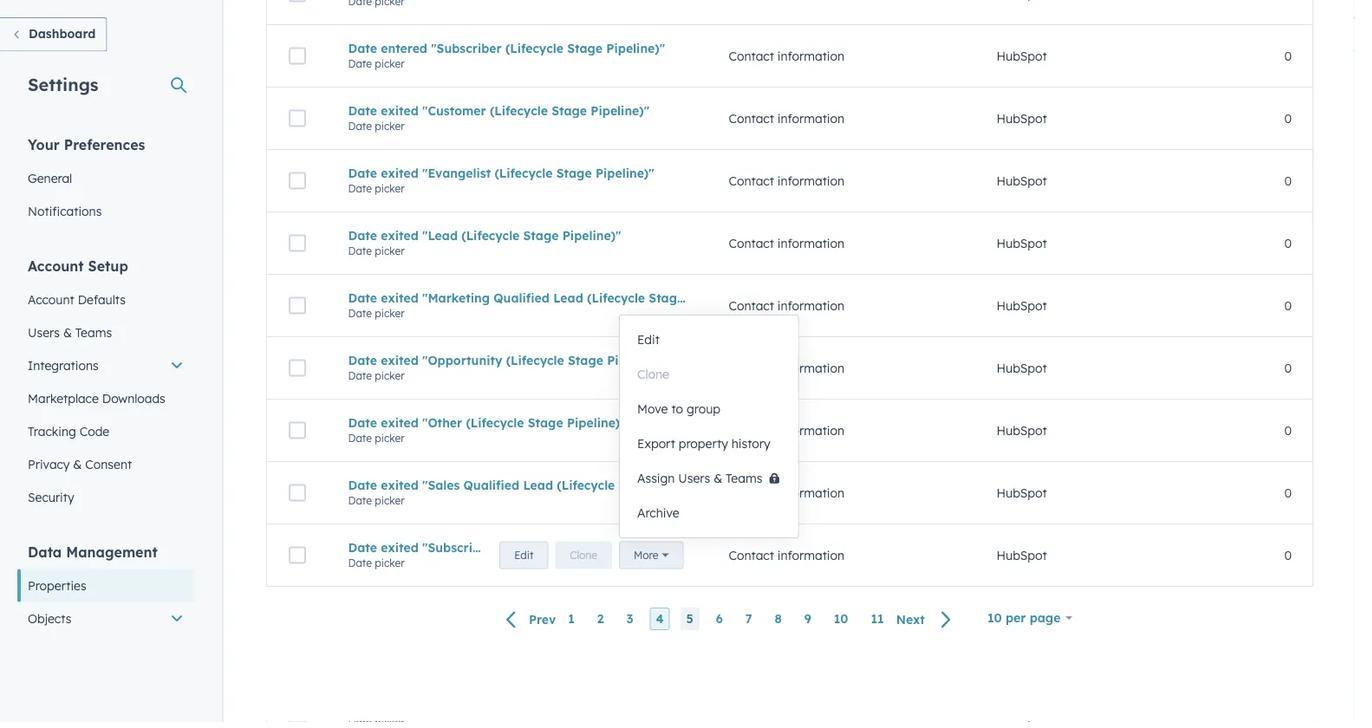Task type: vqa. For each thing, say whether or not it's contained in the screenshot.
1st information from the bottom of the tab panel containing Date entered "Subscriber (Lifecycle Stage Pipeline)"
yes



Task type: locate. For each thing, give the bounding box(es) containing it.
5 hubspot from the top
[[997, 298, 1047, 313]]

0 vertical spatial lead
[[553, 290, 583, 305]]

"subscriber for exited
[[422, 540, 493, 555]]

&
[[63, 325, 72, 340], [73, 457, 82, 472], [714, 471, 722, 486]]

date exited "other (lifecycle stage pipeline)" button
[[348, 415, 687, 430]]

teams inside 'button'
[[726, 471, 762, 486]]

4 contact information from the top
[[729, 236, 845, 251]]

qualified for "sales
[[464, 478, 519, 493]]

qualified down date exited "lead (lifecycle stage pipeline)" button
[[494, 290, 550, 305]]

2 contact from the top
[[729, 111, 774, 126]]

6 contact from the top
[[729, 360, 774, 376]]

defaults
[[78, 292, 126, 307]]

picker for date exited "evangelist (lifecycle stage pipeline)"
[[375, 182, 405, 195]]

0 vertical spatial teams
[[75, 325, 112, 340]]

6 information from the top
[[778, 360, 845, 376]]

4 hubspot from the top
[[997, 236, 1047, 251]]

pipeline)" inside 'date exited "evangelist (lifecycle stage pipeline)" date picker'
[[596, 165, 654, 181]]

5 contact from the top
[[729, 298, 774, 313]]

picker inside date entered "subscriber (lifecycle stage pipeline)" date picker
[[375, 57, 405, 70]]

1 horizontal spatial clone button
[[620, 357, 798, 392]]

contact for date exited "marketing qualified lead (lifecycle stage pipeline)"
[[729, 298, 774, 313]]

4 contact from the top
[[729, 236, 774, 251]]

4 button
[[650, 608, 670, 630]]

lead
[[553, 290, 583, 305], [523, 478, 553, 493]]

0 horizontal spatial &
[[63, 325, 72, 340]]

information for date exited "opportunity (lifecycle stage pipeline)"
[[778, 360, 845, 376]]

stage inside date exited "marketing qualified lead (lifecycle stage pipeline)" date picker
[[649, 290, 684, 305]]

6 picker from the top
[[375, 369, 405, 382]]

pipeline)"
[[606, 41, 665, 56], [591, 103, 649, 118], [596, 165, 654, 181], [562, 228, 621, 243], [688, 290, 747, 305], [607, 353, 666, 368], [567, 415, 626, 430], [658, 478, 717, 493], [598, 540, 656, 555]]

3 picker from the top
[[375, 182, 405, 195]]

9 picker from the top
[[375, 556, 405, 569]]

stage for date entered "subscriber (lifecycle stage pipeline)"
[[567, 41, 603, 56]]

7 picker from the top
[[375, 432, 405, 445]]

6 contact information from the top
[[729, 360, 845, 376]]

"opportunity
[[422, 353, 502, 368]]

7 contact from the top
[[729, 423, 774, 438]]

"subscriber inside date entered "subscriber (lifecycle stage pipeline)" date picker
[[431, 41, 502, 56]]

account
[[28, 257, 84, 274], [28, 292, 74, 307]]

tracking code link
[[17, 415, 194, 448]]

10 left per
[[987, 610, 1002, 626]]

1 horizontal spatial edit
[[637, 332, 660, 347]]

stage inside date exited "subscriber (lifecycle stage pipeline)" date picker
[[558, 540, 594, 555]]

1 vertical spatial users
[[678, 471, 710, 486]]

edit down date exited "sales qualified lead (lifecycle stage pipeline)" date picker
[[514, 549, 534, 562]]

7 0 from the top
[[1284, 423, 1292, 438]]

1 horizontal spatial users
[[678, 471, 710, 486]]

0 vertical spatial account
[[28, 257, 84, 274]]

1 picker from the top
[[375, 57, 405, 70]]

pipeline)" inside date exited "lead (lifecycle stage pipeline)" date picker
[[562, 228, 621, 243]]

9
[[804, 611, 811, 627]]

stage for date exited "lead (lifecycle stage pipeline)"
[[523, 228, 559, 243]]

prev
[[529, 612, 556, 627]]

5 exited from the top
[[381, 353, 419, 368]]

edit button
[[620, 323, 798, 357], [500, 541, 548, 569]]

6 exited from the top
[[381, 415, 419, 430]]

0 for date exited "sales qualified lead (lifecycle stage pipeline)"
[[1284, 485, 1292, 501]]

7 contact information from the top
[[729, 423, 845, 438]]

edit button up group
[[620, 323, 798, 357]]

stage inside date exited "other (lifecycle stage pipeline)" date picker
[[528, 415, 563, 430]]

picker for date exited "lead (lifecycle stage pipeline)"
[[375, 244, 405, 257]]

hubspot for date exited "sales qualified lead (lifecycle stage pipeline)"
[[997, 485, 1047, 501]]

property
[[679, 436, 728, 451]]

page
[[1030, 610, 1061, 626]]

properties link
[[17, 569, 194, 602]]

picker for date exited "opportunity (lifecycle stage pipeline)"
[[375, 369, 405, 382]]

0
[[1284, 48, 1292, 64], [1284, 111, 1292, 126], [1284, 173, 1292, 188], [1284, 236, 1292, 251], [1284, 298, 1292, 313], [1284, 360, 1292, 376], [1284, 423, 1292, 438], [1284, 485, 1292, 501], [1284, 548, 1292, 563]]

10 date from the top
[[348, 307, 372, 320]]

(lifecycle for date exited "other (lifecycle stage pipeline)"
[[466, 415, 524, 430]]

12 date from the top
[[348, 369, 372, 382]]

& right privacy
[[73, 457, 82, 472]]

"marketing
[[422, 290, 490, 305]]

exited inside date exited "lead (lifecycle stage pipeline)" date picker
[[381, 228, 419, 243]]

1 vertical spatial teams
[[726, 471, 762, 486]]

exited for "subscriber
[[381, 540, 419, 555]]

exited for "evangelist
[[381, 165, 419, 181]]

10
[[987, 610, 1002, 626], [834, 611, 848, 627]]

information for date entered "subscriber (lifecycle stage pipeline)"
[[778, 48, 845, 64]]

management
[[66, 543, 158, 561]]

hubspot for date exited "other (lifecycle stage pipeline)"
[[997, 423, 1047, 438]]

0 horizontal spatial edit button
[[500, 541, 548, 569]]

history
[[732, 436, 771, 451]]

(lifecycle inside date exited "other (lifecycle stage pipeline)" date picker
[[466, 415, 524, 430]]

8 contact from the top
[[729, 485, 774, 501]]

1 0 from the top
[[1284, 48, 1292, 64]]

8 contact information from the top
[[729, 485, 845, 501]]

(lifecycle inside date entered "subscriber (lifecycle stage pipeline)" date picker
[[505, 41, 563, 56]]

8 hubspot from the top
[[997, 485, 1047, 501]]

2 account from the top
[[28, 292, 74, 307]]

export
[[637, 436, 675, 451]]

9 date from the top
[[348, 290, 377, 305]]

group
[[687, 401, 721, 417]]

stage inside date entered "subscriber (lifecycle stage pipeline)" date picker
[[567, 41, 603, 56]]

users down property
[[678, 471, 710, 486]]

1 hubspot from the top
[[997, 48, 1047, 64]]

7
[[746, 611, 752, 627]]

pipeline)" inside the date exited "opportunity (lifecycle stage pipeline)" date picker
[[607, 353, 666, 368]]

2 information from the top
[[778, 111, 845, 126]]

pagination navigation
[[496, 608, 962, 631]]

(lifecycle inside date exited "sales qualified lead (lifecycle stage pipeline)" date picker
[[557, 478, 615, 493]]

"subscriber right entered
[[431, 41, 502, 56]]

6
[[716, 611, 723, 627]]

10 right the 9
[[834, 611, 848, 627]]

& down the export property history button
[[714, 471, 722, 486]]

7 information from the top
[[778, 423, 845, 438]]

8 0 from the top
[[1284, 485, 1292, 501]]

dashboard
[[29, 26, 96, 41]]

users
[[28, 325, 60, 340], [678, 471, 710, 486]]

2 horizontal spatial &
[[714, 471, 722, 486]]

4 date from the top
[[348, 119, 372, 132]]

0 vertical spatial "subscriber
[[431, 41, 502, 56]]

"evangelist
[[422, 165, 491, 181]]

0 vertical spatial users
[[28, 325, 60, 340]]

pipeline)" inside date exited "customer (lifecycle stage pipeline)" date picker
[[591, 103, 649, 118]]

to
[[671, 401, 683, 417]]

teams down "defaults"
[[75, 325, 112, 340]]

& up integrations
[[63, 325, 72, 340]]

1 horizontal spatial edit button
[[620, 323, 798, 357]]

7 button
[[739, 608, 758, 630]]

contact information for date exited "sales qualified lead (lifecycle stage pipeline)"
[[729, 485, 845, 501]]

1 contact from the top
[[729, 48, 774, 64]]

exited inside 'date exited "evangelist (lifecycle stage pipeline)" date picker'
[[381, 165, 419, 181]]

exited for "marketing
[[381, 290, 419, 305]]

data management element
[[17, 542, 194, 701]]

teams down history
[[726, 471, 762, 486]]

"subscriber for entered
[[431, 41, 502, 56]]

pipeline)" inside date entered "subscriber (lifecycle stage pipeline)" date picker
[[606, 41, 665, 56]]

contact information for date exited "evangelist (lifecycle stage pipeline)"
[[729, 173, 845, 188]]

7 hubspot from the top
[[997, 423, 1047, 438]]

preferences
[[64, 136, 145, 153]]

account up account defaults
[[28, 257, 84, 274]]

1 account from the top
[[28, 257, 84, 274]]

properties
[[28, 578, 86, 593]]

2 picker from the top
[[375, 119, 405, 132]]

"subscriber inside date exited "subscriber (lifecycle stage pipeline)" date picker
[[422, 540, 493, 555]]

move
[[637, 401, 668, 417]]

tab panel
[[252, 0, 1327, 649]]

date exited "lead (lifecycle stage pipeline)" date picker
[[348, 228, 621, 257]]

exited inside the date exited "opportunity (lifecycle stage pipeline)" date picker
[[381, 353, 419, 368]]

5
[[686, 611, 693, 627]]

pipeline)" for date exited "other (lifecycle stage pipeline)"
[[567, 415, 626, 430]]

edit up the move
[[637, 332, 660, 347]]

10 inside popup button
[[987, 610, 1002, 626]]

8 picker from the top
[[375, 494, 405, 507]]

14 date from the top
[[348, 432, 372, 445]]

3 exited from the top
[[381, 228, 419, 243]]

contact for date exited "customer (lifecycle stage pipeline)"
[[729, 111, 774, 126]]

date exited "evangelist (lifecycle stage pipeline)" button
[[348, 165, 687, 181]]

2 contact information from the top
[[729, 111, 845, 126]]

(lifecycle inside date exited "marketing qualified lead (lifecycle stage pipeline)" date picker
[[587, 290, 645, 305]]

settings
[[28, 73, 98, 95]]

15 date from the top
[[348, 478, 377, 493]]

lead down date exited "other (lifecycle stage pipeline)" button
[[523, 478, 553, 493]]

(lifecycle for date exited "subscriber (lifecycle stage pipeline)"
[[497, 540, 555, 555]]

& for users
[[63, 325, 72, 340]]

picker inside date exited "customer (lifecycle stage pipeline)" date picker
[[375, 119, 405, 132]]

8 information from the top
[[778, 485, 845, 501]]

11 button
[[865, 608, 890, 630]]

information for date exited "lead (lifecycle stage pipeline)"
[[778, 236, 845, 251]]

0 vertical spatial edit
[[637, 332, 660, 347]]

1 horizontal spatial &
[[73, 457, 82, 472]]

2 0 from the top
[[1284, 111, 1292, 126]]

contact for date exited "opportunity (lifecycle stage pipeline)"
[[729, 360, 774, 376]]

picker inside 'date exited "evangelist (lifecycle stage pipeline)" date picker'
[[375, 182, 405, 195]]

13 date from the top
[[348, 415, 377, 430]]

picker for date entered "subscriber (lifecycle stage pipeline)"
[[375, 57, 405, 70]]

2 hubspot from the top
[[997, 111, 1047, 126]]

(lifecycle inside date exited "lead (lifecycle stage pipeline)" date picker
[[462, 228, 520, 243]]

clone button left more
[[555, 541, 612, 569]]

hubspot for date exited "customer (lifecycle stage pipeline)"
[[997, 111, 1047, 126]]

date
[[348, 41, 377, 56], [348, 57, 372, 70], [348, 103, 377, 118], [348, 119, 372, 132], [348, 165, 377, 181], [348, 182, 372, 195], [348, 228, 377, 243], [348, 244, 372, 257], [348, 290, 377, 305], [348, 307, 372, 320], [348, 353, 377, 368], [348, 369, 372, 382], [348, 415, 377, 430], [348, 432, 372, 445], [348, 478, 377, 493], [348, 494, 372, 507], [348, 540, 377, 555], [348, 556, 372, 569]]

picker for date exited "customer (lifecycle stage pipeline)"
[[375, 119, 405, 132]]

stage inside the date exited "opportunity (lifecycle stage pipeline)" date picker
[[568, 353, 603, 368]]

9 contact information from the top
[[729, 548, 845, 563]]

6 hubspot from the top
[[997, 360, 1047, 376]]

"subscriber down "sales at the left bottom of the page
[[422, 540, 493, 555]]

0 vertical spatial qualified
[[494, 290, 550, 305]]

account setup element
[[17, 256, 194, 514]]

picker inside date exited "lead (lifecycle stage pipeline)" date picker
[[375, 244, 405, 257]]

lead up the date exited "opportunity (lifecycle stage pipeline)" button
[[553, 290, 583, 305]]

0 horizontal spatial clone
[[570, 549, 597, 562]]

marketplace downloads link
[[17, 382, 194, 415]]

users up integrations
[[28, 325, 60, 340]]

3 information from the top
[[778, 173, 845, 188]]

1 vertical spatial edit
[[514, 549, 534, 562]]

exited for "lead
[[381, 228, 419, 243]]

4 picker from the top
[[375, 244, 405, 257]]

2 button
[[591, 608, 610, 630]]

lead inside date exited "sales qualified lead (lifecycle stage pipeline)" date picker
[[523, 478, 553, 493]]

0 horizontal spatial users
[[28, 325, 60, 340]]

1 exited from the top
[[381, 103, 419, 118]]

date exited "subscriber (lifecycle stage pipeline)" date picker
[[348, 540, 656, 569]]

4 0 from the top
[[1284, 236, 1292, 251]]

stage inside date exited "customer (lifecycle stage pipeline)" date picker
[[552, 103, 587, 118]]

pipeline)" inside date exited "other (lifecycle stage pipeline)" date picker
[[567, 415, 626, 430]]

5 information from the top
[[778, 298, 845, 313]]

9 hubspot from the top
[[997, 548, 1047, 563]]

picker inside the date exited "opportunity (lifecycle stage pipeline)" date picker
[[375, 369, 405, 382]]

hubspot for date exited "evangelist (lifecycle stage pipeline)"
[[997, 173, 1047, 188]]

(lifecycle
[[505, 41, 563, 56], [490, 103, 548, 118], [495, 165, 553, 181], [462, 228, 520, 243], [587, 290, 645, 305], [506, 353, 564, 368], [466, 415, 524, 430], [557, 478, 615, 493], [497, 540, 555, 555]]

7 date from the top
[[348, 228, 377, 243]]

marketplace downloads
[[28, 391, 165, 406]]

notifications
[[28, 203, 102, 218]]

assign users & teams button
[[620, 461, 798, 496]]

0 horizontal spatial clone button
[[555, 541, 612, 569]]

0 horizontal spatial edit
[[514, 549, 534, 562]]

1 horizontal spatial teams
[[726, 471, 762, 486]]

qualified right "sales at the left bottom of the page
[[464, 478, 519, 493]]

7 exited from the top
[[381, 478, 419, 493]]

5 contact information from the top
[[729, 298, 845, 313]]

1 vertical spatial lead
[[523, 478, 553, 493]]

information
[[778, 48, 845, 64], [778, 111, 845, 126], [778, 173, 845, 188], [778, 236, 845, 251], [778, 298, 845, 313], [778, 360, 845, 376], [778, 423, 845, 438], [778, 485, 845, 501], [778, 548, 845, 563]]

5 0 from the top
[[1284, 298, 1292, 313]]

picker inside date exited "subscriber (lifecycle stage pipeline)" date picker
[[375, 556, 405, 569]]

exited inside date exited "customer (lifecycle stage pipeline)" date picker
[[381, 103, 419, 118]]

privacy & consent
[[28, 457, 132, 472]]

10 inside button
[[834, 611, 848, 627]]

10 per page button
[[976, 601, 1084, 636]]

information for date exited "customer (lifecycle stage pipeline)"
[[778, 111, 845, 126]]

tracking
[[28, 424, 76, 439]]

(lifecycle inside the date exited "opportunity (lifecycle stage pipeline)" date picker
[[506, 353, 564, 368]]

17 date from the top
[[348, 540, 377, 555]]

1 vertical spatial edit button
[[500, 541, 548, 569]]

3 hubspot from the top
[[997, 173, 1047, 188]]

account for account setup
[[28, 257, 84, 274]]

stage inside date exited "lead (lifecycle stage pipeline)" date picker
[[523, 228, 559, 243]]

exited inside date exited "sales qualified lead (lifecycle stage pipeline)" date picker
[[381, 478, 419, 493]]

stage inside 'date exited "evangelist (lifecycle stage pipeline)" date picker'
[[556, 165, 592, 181]]

picker inside date exited "sales qualified lead (lifecycle stage pipeline)" date picker
[[375, 494, 405, 507]]

0 for date exited "customer (lifecycle stage pipeline)"
[[1284, 111, 1292, 126]]

clone button up group
[[620, 357, 798, 392]]

8 exited from the top
[[381, 540, 419, 555]]

0 for date exited "other (lifecycle stage pipeline)"
[[1284, 423, 1292, 438]]

3 contact from the top
[[729, 173, 774, 188]]

10 for 10 per page
[[987, 610, 1002, 626]]

general link
[[17, 162, 194, 195]]

picker inside date exited "other (lifecycle stage pipeline)" date picker
[[375, 432, 405, 445]]

qualified inside date exited "marketing qualified lead (lifecycle stage pipeline)" date picker
[[494, 290, 550, 305]]

4 exited from the top
[[381, 290, 419, 305]]

stage for date exited "subscriber (lifecycle stage pipeline)"
[[558, 540, 594, 555]]

information for date exited "marketing qualified lead (lifecycle stage pipeline)"
[[778, 298, 845, 313]]

1 vertical spatial account
[[28, 292, 74, 307]]

clone up the move
[[637, 367, 669, 382]]

1 vertical spatial "subscriber
[[422, 540, 493, 555]]

3 0 from the top
[[1284, 173, 1292, 188]]

setup
[[88, 257, 128, 274]]

0 vertical spatial clone
[[637, 367, 669, 382]]

hubspot for date entered "subscriber (lifecycle stage pipeline)"
[[997, 48, 1047, 64]]

qualified
[[494, 290, 550, 305], [464, 478, 519, 493]]

5 picker from the top
[[375, 307, 405, 320]]

integrations button
[[17, 349, 194, 382]]

3 contact information from the top
[[729, 173, 845, 188]]

(lifecycle inside date exited "subscriber (lifecycle stage pipeline)" date picker
[[497, 540, 555, 555]]

hubspot for date exited "opportunity (lifecycle stage pipeline)"
[[997, 360, 1047, 376]]

9 button
[[798, 608, 817, 630]]

3 button
[[620, 608, 639, 630]]

exited inside date exited "marketing qualified lead (lifecycle stage pipeline)" date picker
[[381, 290, 419, 305]]

0 for date exited "opportunity (lifecycle stage pipeline)"
[[1284, 360, 1292, 376]]

(lifecycle inside date exited "customer (lifecycle stage pipeline)" date picker
[[490, 103, 548, 118]]

2 exited from the top
[[381, 165, 419, 181]]

contact information for date exited "opportunity (lifecycle stage pipeline)"
[[729, 360, 845, 376]]

10 per page
[[987, 610, 1061, 626]]

exited inside date exited "subscriber (lifecycle stage pipeline)" date picker
[[381, 540, 419, 555]]

0 horizontal spatial 10
[[834, 611, 848, 627]]

1 information from the top
[[778, 48, 845, 64]]

(lifecycle inside 'date exited "evangelist (lifecycle stage pipeline)" date picker'
[[495, 165, 553, 181]]

date exited "customer (lifecycle stage pipeline)" date picker
[[348, 103, 649, 132]]

picker
[[375, 57, 405, 70], [375, 119, 405, 132], [375, 182, 405, 195], [375, 244, 405, 257], [375, 307, 405, 320], [375, 369, 405, 382], [375, 432, 405, 445], [375, 494, 405, 507], [375, 556, 405, 569]]

data
[[28, 543, 62, 561]]

more
[[634, 549, 659, 562]]

5 button
[[680, 608, 700, 630]]

account up users & teams
[[28, 292, 74, 307]]

(lifecycle for date exited "opportunity (lifecycle stage pipeline)"
[[506, 353, 564, 368]]

& for privacy
[[73, 457, 82, 472]]

3
[[626, 611, 633, 627]]

date exited "opportunity (lifecycle stage pipeline)" date picker
[[348, 353, 666, 382]]

1 vertical spatial qualified
[[464, 478, 519, 493]]

1 horizontal spatial 10
[[987, 610, 1002, 626]]

date exited "lead (lifecycle stage pipeline)" button
[[348, 228, 687, 243]]

pipeline)" inside date exited "subscriber (lifecycle stage pipeline)" date picker
[[598, 540, 656, 555]]

6 0 from the top
[[1284, 360, 1292, 376]]

hubspot
[[997, 48, 1047, 64], [997, 111, 1047, 126], [997, 173, 1047, 188], [997, 236, 1047, 251], [997, 298, 1047, 313], [997, 360, 1047, 376], [997, 423, 1047, 438], [997, 485, 1047, 501], [997, 548, 1047, 563]]

qualified inside date exited "sales qualified lead (lifecycle stage pipeline)" date picker
[[464, 478, 519, 493]]

move to group button
[[620, 392, 798, 427]]

4 information from the top
[[778, 236, 845, 251]]

lead inside date exited "marketing qualified lead (lifecycle stage pipeline)" date picker
[[553, 290, 583, 305]]

date exited "opportunity (lifecycle stage pipeline)" button
[[348, 353, 687, 368]]

information for date exited "other (lifecycle stage pipeline)"
[[778, 423, 845, 438]]

date exited "customer (lifecycle stage pipeline)" button
[[348, 103, 687, 118]]

0 horizontal spatial teams
[[75, 325, 112, 340]]

1 contact information from the top
[[729, 48, 845, 64]]

exited inside date exited "other (lifecycle stage pipeline)" date picker
[[381, 415, 419, 430]]

edit button down date exited "sales qualified lead (lifecycle stage pipeline)" date picker
[[500, 541, 548, 569]]

users & teams link
[[17, 316, 194, 349]]

clone left more
[[570, 549, 597, 562]]

1 vertical spatial clone
[[570, 549, 597, 562]]



Task type: describe. For each thing, give the bounding box(es) containing it.
archive button
[[620, 496, 798, 531]]

date entered "subscriber (lifecycle stage pipeline)" date picker
[[348, 41, 665, 70]]

account defaults
[[28, 292, 126, 307]]

3 date from the top
[[348, 103, 377, 118]]

0 vertical spatial clone button
[[620, 357, 798, 392]]

move to group
[[637, 401, 721, 417]]

lead for "sales
[[523, 478, 553, 493]]

"customer
[[422, 103, 486, 118]]

18 date from the top
[[348, 556, 372, 569]]

users inside account setup element
[[28, 325, 60, 340]]

objects
[[28, 611, 71, 626]]

11 date from the top
[[348, 353, 377, 368]]

10 for 10
[[834, 611, 848, 627]]

stage inside date exited "sales qualified lead (lifecycle stage pipeline)" date picker
[[619, 478, 654, 493]]

users & teams
[[28, 325, 112, 340]]

0 for date entered "subscriber (lifecycle stage pipeline)"
[[1284, 48, 1292, 64]]

assign
[[637, 471, 675, 486]]

consent
[[85, 457, 132, 472]]

contact information for date exited "marketing qualified lead (lifecycle stage pipeline)"
[[729, 298, 845, 313]]

5 date from the top
[[348, 165, 377, 181]]

objects button
[[17, 602, 194, 635]]

clone inside tab panel
[[570, 549, 597, 562]]

2 date from the top
[[348, 57, 372, 70]]

date exited "sales qualified lead (lifecycle stage pipeline)" button
[[348, 478, 717, 493]]

teams inside account setup element
[[75, 325, 112, 340]]

contact information for date exited "lead (lifecycle stage pipeline)"
[[729, 236, 845, 251]]

date exited "other (lifecycle stage pipeline)" date picker
[[348, 415, 626, 445]]

marketplace
[[28, 391, 99, 406]]

16 date from the top
[[348, 494, 372, 507]]

0 for date exited "marketing qualified lead (lifecycle stage pipeline)"
[[1284, 298, 1292, 313]]

(lifecycle for date exited "evangelist (lifecycle stage pipeline)"
[[495, 165, 553, 181]]

security link
[[17, 481, 194, 514]]

per
[[1006, 610, 1026, 626]]

information for date exited "sales qualified lead (lifecycle stage pipeline)"
[[778, 485, 845, 501]]

notifications link
[[17, 195, 194, 228]]

pipeline)" for date exited "lead (lifecycle stage pipeline)"
[[562, 228, 621, 243]]

contact information for date entered "subscriber (lifecycle stage pipeline)"
[[729, 48, 845, 64]]

pipeline)" for date exited "customer (lifecycle stage pipeline)"
[[591, 103, 649, 118]]

9 information from the top
[[778, 548, 845, 563]]

4
[[656, 611, 664, 627]]

export property history
[[637, 436, 771, 451]]

8 date from the top
[[348, 244, 372, 257]]

pipeline)" for date entered "subscriber (lifecycle stage pipeline)"
[[606, 41, 665, 56]]

0 for date exited "evangelist (lifecycle stage pipeline)"
[[1284, 173, 1292, 188]]

"other
[[422, 415, 462, 430]]

date entered "subscriber (lifecycle stage pipeline)" button
[[348, 41, 687, 56]]

stage for date exited "opportunity (lifecycle stage pipeline)"
[[568, 353, 603, 368]]

export property history button
[[620, 427, 798, 461]]

"sales
[[422, 478, 460, 493]]

code
[[80, 424, 109, 439]]

hubspot for date exited "lead (lifecycle stage pipeline)"
[[997, 236, 1047, 251]]

contact for date exited "other (lifecycle stage pipeline)"
[[729, 423, 774, 438]]

10 button
[[828, 608, 854, 630]]

downloads
[[102, 391, 165, 406]]

pipeline)" for date exited "opportunity (lifecycle stage pipeline)"
[[607, 353, 666, 368]]

more button
[[619, 541, 684, 569]]

9 0 from the top
[[1284, 548, 1292, 563]]

exited for "opportunity
[[381, 353, 419, 368]]

6 button
[[710, 608, 729, 630]]

exited for "other
[[381, 415, 419, 430]]

tracking code
[[28, 424, 109, 439]]

archive
[[637, 505, 679, 521]]

qualified for "marketing
[[494, 290, 550, 305]]

privacy & consent link
[[17, 448, 194, 481]]

data management
[[28, 543, 158, 561]]

information for date exited "evangelist (lifecycle stage pipeline)"
[[778, 173, 845, 188]]

11
[[871, 611, 884, 627]]

tab panel containing date entered "subscriber (lifecycle stage pipeline)"
[[252, 0, 1327, 649]]

8
[[775, 611, 782, 627]]

exited for "customer
[[381, 103, 419, 118]]

contact for date exited "evangelist (lifecycle stage pipeline)"
[[729, 173, 774, 188]]

account for account defaults
[[28, 292, 74, 307]]

8 button
[[769, 608, 788, 630]]

your preferences element
[[17, 135, 194, 228]]

contact information for date exited "customer (lifecycle stage pipeline)"
[[729, 111, 845, 126]]

exited for "sales
[[381, 478, 419, 493]]

users inside 'button'
[[678, 471, 710, 486]]

hubspot for date exited "marketing qualified lead (lifecycle stage pipeline)"
[[997, 298, 1047, 313]]

stage for date exited "other (lifecycle stage pipeline)"
[[528, 415, 563, 430]]

stage for date exited "customer (lifecycle stage pipeline)"
[[552, 103, 587, 118]]

1 vertical spatial clone button
[[555, 541, 612, 569]]

picker inside date exited "marketing qualified lead (lifecycle stage pipeline)" date picker
[[375, 307, 405, 320]]

picker for date exited "subscriber (lifecycle stage pipeline)"
[[375, 556, 405, 569]]

assign users & teams
[[637, 471, 762, 486]]

date exited "subscriber (lifecycle stage pipeline)" button
[[348, 540, 656, 555]]

stage for date exited "evangelist (lifecycle stage pipeline)"
[[556, 165, 592, 181]]

date exited "sales qualified lead (lifecycle stage pipeline)" date picker
[[348, 478, 717, 507]]

0 for date exited "lead (lifecycle stage pipeline)"
[[1284, 236, 1292, 251]]

your preferences
[[28, 136, 145, 153]]

account defaults link
[[17, 283, 194, 316]]

1 button
[[562, 608, 581, 630]]

security
[[28, 489, 74, 505]]

0 vertical spatial edit button
[[620, 323, 798, 357]]

(lifecycle for date entered "subscriber (lifecycle stage pipeline)"
[[505, 41, 563, 56]]

& inside 'button'
[[714, 471, 722, 486]]

9 contact from the top
[[729, 548, 774, 563]]

1 horizontal spatial clone
[[637, 367, 669, 382]]

pipeline)" for date exited "subscriber (lifecycle stage pipeline)"
[[598, 540, 656, 555]]

1
[[568, 611, 575, 627]]

(lifecycle for date exited "lead (lifecycle stage pipeline)"
[[462, 228, 520, 243]]

1 date from the top
[[348, 41, 377, 56]]

entered
[[381, 41, 427, 56]]

general
[[28, 170, 72, 186]]

pipeline)" for date exited "evangelist (lifecycle stage pipeline)"
[[596, 165, 654, 181]]

date exited "evangelist (lifecycle stage pipeline)" date picker
[[348, 165, 654, 195]]

integrations
[[28, 358, 99, 373]]

dashboard link
[[0, 17, 107, 52]]

contact for date entered "subscriber (lifecycle stage pipeline)"
[[729, 48, 774, 64]]

pipeline)" inside date exited "sales qualified lead (lifecycle stage pipeline)" date picker
[[658, 478, 717, 493]]

next button
[[890, 608, 962, 631]]

lead for "marketing
[[553, 290, 583, 305]]

(lifecycle for date exited "customer (lifecycle stage pipeline)"
[[490, 103, 548, 118]]

next
[[896, 612, 925, 627]]

your
[[28, 136, 60, 153]]

date exited "marketing qualified lead (lifecycle stage pipeline)" button
[[348, 290, 747, 305]]

pipeline)" inside date exited "marketing qualified lead (lifecycle stage pipeline)" date picker
[[688, 290, 747, 305]]

contact information for date exited "other (lifecycle stage pipeline)"
[[729, 423, 845, 438]]

"lead
[[422, 228, 458, 243]]

privacy
[[28, 457, 70, 472]]

account setup
[[28, 257, 128, 274]]

6 date from the top
[[348, 182, 372, 195]]

picker for date exited "other (lifecycle stage pipeline)"
[[375, 432, 405, 445]]

2
[[597, 611, 604, 627]]

contact for date exited "lead (lifecycle stage pipeline)"
[[729, 236, 774, 251]]

date exited "marketing qualified lead (lifecycle stage pipeline)" date picker
[[348, 290, 747, 320]]

contact for date exited "sales qualified lead (lifecycle stage pipeline)"
[[729, 485, 774, 501]]



